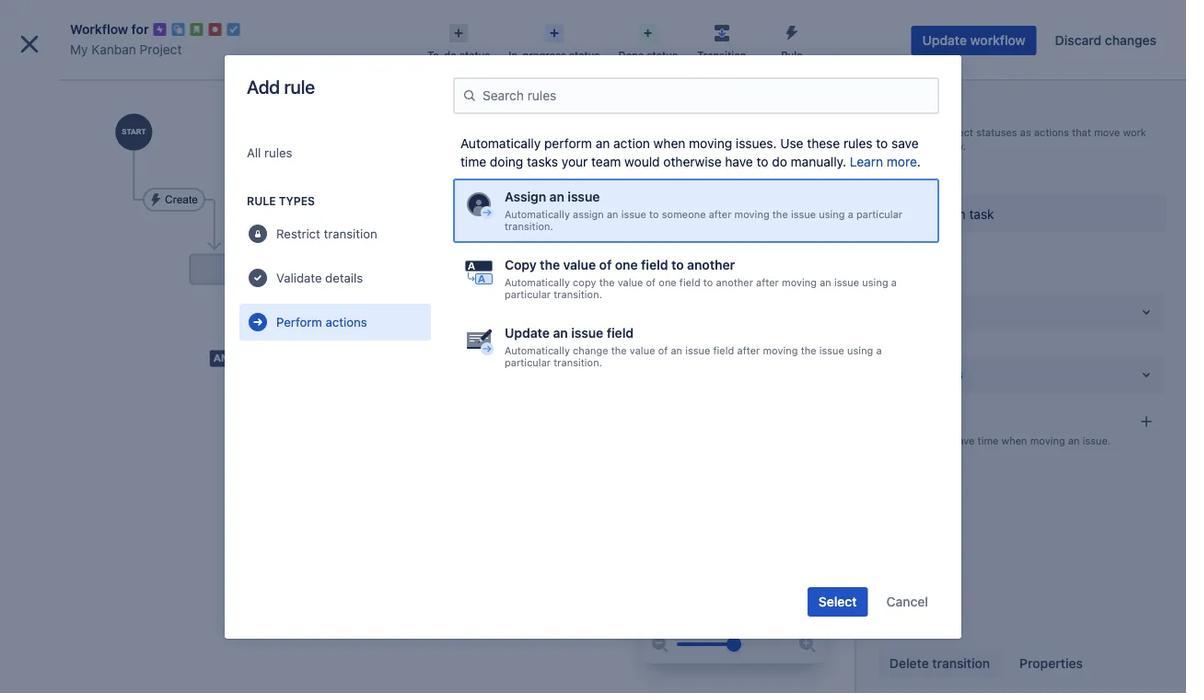 Task type: vqa. For each thing, say whether or not it's contained in the screenshot.
Delete transition button
yes



Task type: describe. For each thing, give the bounding box(es) containing it.
help
[[909, 435, 930, 447]]

restrict transition
[[276, 227, 377, 241]]

transition. inside copy the value of one field to another automatically copy the value of one field to another after moving an issue using a particular transition.
[[554, 288, 602, 300]]

rule for rule types
[[247, 194, 276, 207]]

0 vertical spatial one
[[615, 257, 638, 273]]

1 vertical spatial value
[[618, 276, 643, 288]]

Zoom level range field
[[677, 626, 791, 663]]

rules help you save time when moving an issue.
[[880, 435, 1111, 447]]

workflow
[[971, 33, 1026, 48]]

would
[[625, 154, 660, 169]]

start work on task
[[888, 206, 995, 221]]

transition for transition transitions connect statuses as actions that move work through your flow.
[[879, 103, 959, 125]]

particular inside copy the value of one field to another automatically copy the value of one field to another after moving an issue using a particular transition.
[[505, 288, 551, 300]]

moving inside automatically perform an action when moving issues. use these rules to save time doing tasks your team would otherwise have to do manually.
[[689, 136, 733, 151]]

kanban
[[91, 42, 136, 57]]

do inside automatically perform an action when moving issues. use these rules to save time doing tasks your team would otherwise have to do manually.
[[772, 154, 788, 169]]

name
[[879, 174, 912, 186]]

from status element
[[880, 294, 1165, 331]]

in-progress status button
[[500, 18, 609, 63]]

time inside automatically perform an action when moving issues. use these rules to save time doing tasks your team would otherwise have to do manually.
[[461, 154, 487, 169]]

discard
[[1055, 33, 1102, 48]]

transition. inside update an issue field automatically change the value of an issue field after moving the issue using a particular transition.
[[554, 356, 602, 368]]

field down copy the value of one field to another automatically copy the value of one field to another after moving an issue using a particular transition.
[[713, 345, 735, 356]]

copy
[[505, 257, 537, 273]]

perform
[[544, 136, 592, 151]]

copy
[[573, 276, 596, 288]]

issue right the assign
[[622, 208, 647, 220]]

action
[[614, 136, 650, 151]]

move
[[1095, 126, 1121, 138]]

issue up the assign
[[568, 189, 600, 204]]

1 horizontal spatial of
[[646, 276, 656, 288]]

after inside copy the value of one field to another automatically copy the value of one field to another after moving an issue using a particular transition.
[[756, 276, 779, 288]]

issue up change
[[571, 326, 604, 341]]

issue left to
[[820, 345, 845, 356]]

done
[[619, 49, 644, 61]]

workflow
[[70, 22, 128, 37]]

from status
[[880, 277, 937, 289]]

in
[[893, 369, 904, 381]]

restrict
[[276, 227, 321, 241]]

when inside automatically perform an action when moving issues. use these rules to save time doing tasks your team would otherwise have to do manually.
[[654, 136, 686, 151]]

using inside "assign an issue automatically assign an issue to someone after moving the issue using a particular transition."
[[819, 208, 845, 220]]

to-do status button
[[418, 18, 500, 63]]

transition dialog
[[0, 0, 1187, 694]]

to down issues.
[[757, 154, 769, 169]]

to
[[880, 339, 891, 351]]

update an issue field automatically change the value of an issue field after moving the issue using a particular transition.
[[505, 326, 882, 368]]

add rule image
[[1139, 414, 1154, 429]]

status for from status
[[907, 277, 937, 289]]

work inside transition transitions connect statuses as actions that move work through your flow.
[[1123, 126, 1147, 138]]

create
[[682, 18, 723, 33]]

settings
[[94, 144, 141, 160]]

primary element
[[11, 0, 836, 51]]

the inside "assign an issue automatically assign an issue to someone after moving the issue using a particular transition."
[[773, 208, 788, 220]]

issue down manually.
[[791, 208, 816, 220]]

actions inside transition transitions connect statuses as actions that move work through your flow.
[[1034, 126, 1070, 138]]

validate details button
[[240, 260, 431, 297]]

rules inside automatically perform an action when moving issues. use these rules to save time doing tasks your team would otherwise have to do manually.
[[844, 136, 873, 151]]

progress
[[523, 49, 567, 61]]

learn
[[850, 154, 884, 169]]

using inside copy the value of one field to another automatically copy the value of one field to another after moving an issue using a particular transition.
[[863, 276, 889, 288]]

the left to
[[801, 345, 817, 356]]

perform
[[276, 315, 322, 330]]

your inside transition transitions connect statuses as actions that move work through your flow.
[[920, 141, 941, 153]]

learn more link
[[850, 154, 917, 169]]

to status element
[[880, 356, 1165, 393]]

project settings
[[48, 144, 141, 160]]

rules inside button
[[264, 146, 292, 160]]

field up change
[[607, 326, 634, 341]]

rule types
[[247, 194, 315, 207]]

filter rules group
[[240, 134, 431, 348]]

progress
[[906, 369, 963, 381]]

automatically perform an action when moving issues. use these rules to save time doing tasks your team would otherwise have to do manually.
[[461, 136, 919, 169]]

software
[[55, 100, 102, 113]]

in-progress status
[[509, 49, 600, 61]]

start
[[888, 206, 916, 221]]

moving inside transition dialog
[[1031, 435, 1066, 447]]

status inside popup button
[[460, 49, 490, 61]]

have
[[725, 154, 753, 169]]

types
[[279, 194, 315, 207]]

cancel
[[887, 595, 929, 610]]

cancel button
[[876, 588, 940, 617]]

save inside transition dialog
[[953, 435, 975, 447]]

an inside copy the value of one field to another automatically copy the value of one field to another after moving an issue using a particular transition.
[[820, 276, 832, 288]]

validate details
[[276, 271, 363, 286]]

project
[[105, 100, 142, 113]]

update for update workflow
[[923, 33, 967, 48]]

as
[[1021, 126, 1032, 138]]

software project
[[55, 100, 142, 113]]

tasks
[[527, 154, 558, 169]]

task
[[970, 206, 995, 221]]

rule types group
[[240, 179, 431, 348]]

transition for restrict transition
[[324, 227, 377, 241]]

done status button
[[609, 18, 687, 63]]

0 vertical spatial another
[[687, 257, 735, 273]]

on
[[951, 206, 966, 221]]

all rules
[[247, 146, 292, 160]]

more
[[887, 154, 917, 169]]

create banner
[[0, 0, 1187, 52]]

from
[[880, 277, 904, 289]]

a inside update an issue field automatically change the value of an issue field after moving the issue using a particular transition.
[[877, 345, 882, 356]]

add rule
[[247, 76, 315, 97]]

flow.
[[944, 141, 966, 153]]

perform actions button
[[240, 304, 431, 341]]

connect
[[935, 126, 974, 138]]

select a rule element
[[453, 179, 940, 380]]

discard changes
[[1055, 33, 1157, 48]]

0 horizontal spatial work
[[919, 206, 948, 221]]

when inside transition dialog
[[1002, 435, 1028, 447]]

update for update an issue field automatically change the value of an issue field after moving the issue using a particular transition.
[[505, 326, 550, 341]]

to down someone
[[672, 257, 684, 273]]

otherwise
[[664, 154, 722, 169]]

delete transition
[[890, 656, 990, 672]]

update workflow
[[923, 33, 1026, 48]]

select
[[819, 595, 857, 610]]

open image for from status element
[[1136, 301, 1158, 323]]

to-
[[428, 49, 444, 61]]

details
[[325, 271, 363, 286]]

select button
[[808, 588, 868, 617]]

issue.
[[1083, 435, 1111, 447]]

transition for delete transition
[[933, 656, 990, 672]]

to inside "assign an issue automatically assign an issue to someone after moving the issue using a particular transition."
[[650, 208, 659, 220]]

automatically inside "assign an issue automatically assign an issue to someone after moving the issue using a particular transition."
[[505, 208, 570, 220]]

restrict transition button
[[240, 216, 431, 252]]

in progress
[[893, 369, 963, 381]]

issues.
[[736, 136, 777, 151]]

assign
[[573, 208, 604, 220]]

automatically inside copy the value of one field to another automatically copy the value of one field to another after moving an issue using a particular transition.
[[505, 276, 570, 288]]

all rules button
[[240, 134, 431, 171]]

assign
[[505, 189, 546, 204]]

changes
[[1105, 33, 1157, 48]]

transitions
[[879, 126, 932, 138]]



Task type: locate. For each thing, give the bounding box(es) containing it.
transition. inside "assign an issue automatically assign an issue to someone after moving the issue using a particular transition."
[[505, 220, 553, 232]]

actions
[[1034, 126, 1070, 138], [326, 315, 367, 330]]

assign an issue automatically assign an issue to someone after moving the issue using a particular transition.
[[505, 189, 903, 232]]

0 vertical spatial actions
[[1034, 126, 1070, 138]]

Search rules text field
[[477, 79, 930, 112]]

the right copy
[[599, 276, 615, 288]]

you're in the workflow viewfinder, use the arrow keys to move it element
[[642, 516, 826, 626]]

save inside automatically perform an action when moving issues. use these rules to save time doing tasks your team would otherwise have to do manually.
[[892, 136, 919, 151]]

2 vertical spatial transition.
[[554, 356, 602, 368]]

1 vertical spatial after
[[756, 276, 779, 288]]

1 horizontal spatial transition
[[933, 656, 990, 672]]

status right progress
[[569, 49, 600, 61]]

rules right all
[[264, 146, 292, 160]]

Search field
[[836, 11, 1021, 40]]

1 vertical spatial one
[[659, 276, 677, 288]]

a inside copy the value of one field to another automatically copy the value of one field to another after moving an issue using a particular transition.
[[892, 276, 897, 288]]

automatically inside update an issue field automatically change the value of an issue field after moving the issue using a particular transition.
[[505, 345, 570, 356]]

status
[[460, 49, 490, 61], [569, 49, 600, 61], [647, 49, 678, 61], [907, 277, 937, 289], [894, 339, 924, 351]]

0 vertical spatial using
[[819, 208, 845, 220]]

2 vertical spatial particular
[[505, 356, 551, 368]]

0 horizontal spatial actions
[[326, 315, 367, 330]]

someone
[[662, 208, 706, 220]]

add
[[247, 76, 280, 97]]

0 vertical spatial save
[[892, 136, 919, 151]]

the down use
[[773, 208, 788, 220]]

your down the perform
[[562, 154, 588, 169]]

another down "assign an issue automatically assign an issue to someone after moving the issue using a particular transition."
[[687, 257, 735, 273]]

1 horizontal spatial when
[[1002, 435, 1028, 447]]

rule inside popup button
[[781, 49, 803, 61]]

0 horizontal spatial one
[[615, 257, 638, 273]]

1 vertical spatial rule
[[247, 194, 276, 207]]

issue left the from
[[835, 276, 860, 288]]

1 horizontal spatial a
[[877, 345, 882, 356]]

0 horizontal spatial rules
[[264, 146, 292, 160]]

2 vertical spatial value
[[630, 345, 655, 356]]

project settings link
[[7, 134, 214, 171]]

using inside update an issue field automatically change the value of an issue field after moving the issue using a particular transition.
[[848, 345, 874, 356]]

rule for rule
[[781, 49, 803, 61]]

1 vertical spatial a
[[892, 276, 897, 288]]

a inside "assign an issue automatically assign an issue to someone after moving the issue using a particular transition."
[[848, 208, 854, 220]]

0 vertical spatial update
[[923, 33, 967, 48]]

moving inside copy the value of one field to another automatically copy the value of one field to another after moving an issue using a particular transition.
[[782, 276, 817, 288]]

using up to
[[863, 276, 889, 288]]

after inside update an issue field automatically change the value of an issue field after moving the issue using a particular transition.
[[737, 345, 760, 356]]

2 horizontal spatial a
[[892, 276, 897, 288]]

using down manually.
[[819, 208, 845, 220]]

2 open image from the top
[[1136, 364, 1158, 386]]

transition up details
[[324, 227, 377, 241]]

0 vertical spatial of
[[599, 257, 612, 273]]

1 horizontal spatial rules
[[844, 136, 873, 151]]

issue down copy the value of one field to another automatically copy the value of one field to another after moving an issue using a particular transition.
[[686, 345, 711, 356]]

actions down details
[[326, 315, 367, 330]]

actions right as
[[1034, 126, 1070, 138]]

issue inside copy the value of one field to another automatically copy the value of one field to another after moving an issue using a particular transition.
[[835, 276, 860, 288]]

another up update an issue field automatically change the value of an issue field after moving the issue using a particular transition.
[[716, 276, 754, 288]]

0 vertical spatial time
[[461, 154, 487, 169]]

add rule dialog
[[225, 55, 962, 639]]

rules
[[880, 435, 906, 447]]

0 horizontal spatial transition
[[324, 227, 377, 241]]

save right the you
[[953, 435, 975, 447]]

0 vertical spatial project
[[140, 42, 182, 57]]

using
[[819, 208, 845, 220], [863, 276, 889, 288], [848, 345, 874, 356]]

transition
[[324, 227, 377, 241], [933, 656, 990, 672]]

do
[[444, 49, 457, 61], [772, 154, 788, 169]]

field
[[641, 257, 668, 273], [680, 276, 701, 288], [607, 326, 634, 341], [713, 345, 735, 356]]

update workflow button
[[912, 26, 1037, 55]]

transition inside button
[[933, 656, 990, 672]]

0 vertical spatial work
[[1123, 126, 1147, 138]]

project inside transition dialog
[[140, 42, 182, 57]]

use
[[781, 136, 804, 151]]

the right the 'copy'
[[540, 257, 560, 273]]

when
[[654, 136, 686, 151], [1002, 435, 1028, 447]]

transition inside popup button
[[698, 49, 747, 61]]

1 vertical spatial work
[[919, 206, 948, 221]]

update inside update workflow button
[[923, 33, 967, 48]]

close workflow editor image
[[15, 29, 44, 59]]

1 horizontal spatial transition
[[879, 103, 959, 125]]

rule inside group
[[247, 194, 276, 207]]

when up otherwise
[[654, 136, 686, 151]]

value
[[563, 257, 596, 273], [618, 276, 643, 288], [630, 345, 655, 356]]

1 vertical spatial open image
[[1136, 364, 1158, 386]]

my
[[70, 42, 88, 57]]

my kanban project
[[70, 42, 182, 57]]

workflow for
[[70, 22, 149, 37]]

automatically
[[461, 136, 541, 151], [505, 208, 570, 220], [505, 276, 570, 288], [505, 345, 570, 356]]

0 vertical spatial transition
[[698, 49, 747, 61]]

save up more
[[892, 136, 919, 151]]

1 vertical spatial do
[[772, 154, 788, 169]]

moving inside "assign an issue automatically assign an issue to someone after moving the issue using a particular transition."
[[735, 208, 770, 220]]

0 horizontal spatial do
[[444, 49, 457, 61]]

to left someone
[[650, 208, 659, 220]]

of right copy
[[646, 276, 656, 288]]

manually.
[[791, 154, 847, 169]]

work right move
[[1123, 126, 1147, 138]]

1 vertical spatial of
[[646, 276, 656, 288]]

doing
[[490, 154, 523, 169]]

project down software
[[48, 144, 90, 160]]

status right the from
[[907, 277, 937, 289]]

0 vertical spatial your
[[920, 141, 941, 153]]

0 horizontal spatial your
[[562, 154, 588, 169]]

particular down the 'copy'
[[505, 288, 551, 300]]

2 vertical spatial after
[[737, 345, 760, 356]]

issue
[[568, 189, 600, 204], [622, 208, 647, 220], [791, 208, 816, 220], [835, 276, 860, 288], [571, 326, 604, 341], [686, 345, 711, 356], [820, 345, 845, 356]]

1 horizontal spatial your
[[920, 141, 941, 153]]

1 horizontal spatial one
[[659, 276, 677, 288]]

1 vertical spatial actions
[[326, 315, 367, 330]]

transition. up change
[[554, 288, 602, 300]]

0 vertical spatial value
[[563, 257, 596, 273]]

group
[[15, 178, 192, 373]]

statuses
[[977, 126, 1018, 138]]

status inside popup button
[[569, 49, 600, 61]]

of inside update an issue field automatically change the value of an issue field after moving the issue using a particular transition.
[[658, 345, 668, 356]]

open image for to status element
[[1136, 364, 1158, 386]]

these
[[807, 136, 840, 151]]

update down the 'copy'
[[505, 326, 550, 341]]

the right change
[[611, 345, 627, 356]]

status right to-
[[460, 49, 490, 61]]

1 horizontal spatial rule
[[781, 49, 803, 61]]

moving
[[689, 136, 733, 151], [735, 208, 770, 220], [782, 276, 817, 288], [763, 345, 798, 356], [1031, 435, 1066, 447]]

zoom out image
[[649, 634, 672, 656]]

after inside "assign an issue automatically assign an issue to someone after moving the issue using a particular transition."
[[709, 208, 732, 220]]

transition. down assign
[[505, 220, 553, 232]]

2 vertical spatial of
[[658, 345, 668, 356]]

1 vertical spatial your
[[562, 154, 588, 169]]

delete transition button
[[879, 649, 1002, 679]]

time left doing
[[461, 154, 487, 169]]

done status
[[619, 49, 678, 61]]

particular down name
[[857, 208, 903, 220]]

1 vertical spatial particular
[[505, 288, 551, 300]]

0 horizontal spatial when
[[654, 136, 686, 151]]

0 horizontal spatial transition
[[698, 49, 747, 61]]

team
[[592, 154, 621, 169]]

all
[[247, 146, 261, 160]]

copy the value of one field to another automatically copy the value of one field to another after moving an issue using a particular transition.
[[505, 257, 897, 300]]

transition transitions connect statuses as actions that move work through your flow.
[[879, 103, 1147, 153]]

value right change
[[630, 345, 655, 356]]

to
[[876, 136, 888, 151], [757, 154, 769, 169], [650, 208, 659, 220], [672, 257, 684, 273], [704, 276, 713, 288]]

0 horizontal spatial save
[[892, 136, 919, 151]]

work left on
[[919, 206, 948, 221]]

to up update an issue field automatically change the value of an issue field after moving the issue using a particular transition.
[[704, 276, 713, 288]]

0 vertical spatial after
[[709, 208, 732, 220]]

do inside the to-do status popup button
[[444, 49, 457, 61]]

to status
[[880, 339, 924, 351]]

1 vertical spatial when
[[1002, 435, 1028, 447]]

in-
[[509, 49, 523, 61]]

1 vertical spatial transition.
[[554, 288, 602, 300]]

to up learn more link on the top of page
[[876, 136, 888, 151]]

open image inside from status element
[[1136, 301, 1158, 323]]

of right change
[[658, 345, 668, 356]]

0 horizontal spatial rule
[[247, 194, 276, 207]]

status for done status
[[647, 49, 678, 61]]

learn more .
[[850, 154, 921, 169]]

transition inside 'button'
[[324, 227, 377, 241]]

your inside automatically perform an action when moving issues. use these rules to save time doing tasks your team would otherwise have to do manually.
[[562, 154, 588, 169]]

field up update an issue field automatically change the value of an issue field after moving the issue using a particular transition.
[[680, 276, 701, 288]]

automatically down assign
[[505, 208, 570, 220]]

value right copy
[[618, 276, 643, 288]]

1 horizontal spatial do
[[772, 154, 788, 169]]

properties
[[1020, 656, 1083, 672]]

zoom in image
[[797, 634, 819, 656]]

automatically down the 'copy'
[[505, 276, 570, 288]]

status right to
[[894, 339, 924, 351]]

rule button
[[757, 18, 827, 63]]

time right the you
[[978, 435, 999, 447]]

1 horizontal spatial project
[[140, 42, 182, 57]]

0 vertical spatial do
[[444, 49, 457, 61]]

create button
[[671, 11, 734, 40]]

automatically inside automatically perform an action when moving issues. use these rules to save time doing tasks your team would otherwise have to do manually.
[[461, 136, 541, 151]]

rules up learn
[[844, 136, 873, 151]]

rule left "types"
[[247, 194, 276, 207]]

1 vertical spatial time
[[978, 435, 999, 447]]

0 vertical spatial open image
[[1136, 301, 1158, 323]]

status for to status
[[894, 339, 924, 351]]

0 vertical spatial particular
[[857, 208, 903, 220]]

delete
[[890, 656, 929, 672]]

particular inside "assign an issue automatically assign an issue to someone after moving the issue using a particular transition."
[[857, 208, 903, 220]]

for
[[131, 22, 149, 37]]

2 horizontal spatial of
[[658, 345, 668, 356]]

transition button
[[687, 18, 757, 63]]

perform actions
[[276, 315, 367, 330]]

change
[[573, 345, 609, 356]]

particular inside update an issue field automatically change the value of an issue field after moving the issue using a particular transition.
[[505, 356, 551, 368]]

automatically up doing
[[461, 136, 541, 151]]

2 vertical spatial using
[[848, 345, 874, 356]]

value inside update an issue field automatically change the value of an issue field after moving the issue using a particular transition.
[[630, 345, 655, 356]]

to-do status
[[428, 49, 490, 61]]

status inside popup button
[[647, 49, 678, 61]]

0 horizontal spatial update
[[505, 326, 550, 341]]

rule right 'transition' popup button
[[781, 49, 803, 61]]

0 vertical spatial transition.
[[505, 220, 553, 232]]

0 vertical spatial when
[[654, 136, 686, 151]]

0 horizontal spatial of
[[599, 257, 612, 273]]

actions inside button
[[326, 315, 367, 330]]

that
[[1073, 126, 1092, 138]]

validate
[[276, 271, 322, 286]]

automatically left change
[[505, 345, 570, 356]]

open image
[[1136, 301, 1158, 323], [1136, 364, 1158, 386]]

0 vertical spatial rule
[[781, 49, 803, 61]]

open image inside to status element
[[1136, 364, 1158, 386]]

1 horizontal spatial update
[[923, 33, 967, 48]]

1 open image from the top
[[1136, 301, 1158, 323]]

rule
[[284, 76, 315, 97]]

jira software image
[[48, 14, 172, 36], [48, 14, 172, 36]]

an inside dialog
[[1069, 435, 1080, 447]]

0 horizontal spatial project
[[48, 144, 90, 160]]

do down use
[[772, 154, 788, 169]]

status right done
[[647, 49, 678, 61]]

do left in-
[[444, 49, 457, 61]]

1 horizontal spatial save
[[953, 435, 975, 447]]

1 vertical spatial update
[[505, 326, 550, 341]]

1 vertical spatial transition
[[933, 656, 990, 672]]

update inside update an issue field automatically change the value of an issue field after moving the issue using a particular transition.
[[505, 326, 550, 341]]

transition for transition
[[698, 49, 747, 61]]

transition inside transition transitions connect statuses as actions that move work through your flow.
[[879, 103, 959, 125]]

1 horizontal spatial time
[[978, 435, 999, 447]]

transition.
[[505, 220, 553, 232], [554, 288, 602, 300], [554, 356, 602, 368]]

transition. down copy
[[554, 356, 602, 368]]

0 vertical spatial transition
[[324, 227, 377, 241]]

2 vertical spatial a
[[877, 345, 882, 356]]

project down for
[[140, 42, 182, 57]]

update left workflow
[[923, 33, 967, 48]]

transition
[[698, 49, 747, 61], [879, 103, 959, 125]]

one
[[615, 257, 638, 273], [659, 276, 677, 288]]

1 vertical spatial using
[[863, 276, 889, 288]]

1 vertical spatial project
[[48, 144, 90, 160]]

0 vertical spatial a
[[848, 208, 854, 220]]

1 vertical spatial another
[[716, 276, 754, 288]]

the
[[773, 208, 788, 220], [540, 257, 560, 273], [599, 276, 615, 288], [611, 345, 627, 356], [801, 345, 817, 356]]

transition right delete
[[933, 656, 990, 672]]

update
[[923, 33, 967, 48], [505, 326, 550, 341]]

your up . at top
[[920, 141, 941, 153]]

of down the assign
[[599, 257, 612, 273]]

.
[[917, 154, 921, 169]]

1 vertical spatial transition
[[879, 103, 959, 125]]

value up copy
[[563, 257, 596, 273]]

using left to
[[848, 345, 874, 356]]

rules
[[844, 136, 873, 151], [264, 146, 292, 160]]

transition down create button
[[698, 49, 747, 61]]

time
[[461, 154, 487, 169], [978, 435, 999, 447]]

an inside automatically perform an action when moving issues. use these rules to save time doing tasks your team would otherwise have to do manually.
[[596, 136, 610, 151]]

0 horizontal spatial time
[[461, 154, 487, 169]]

time inside transition dialog
[[978, 435, 999, 447]]

field down someone
[[641, 257, 668, 273]]

my kanban project link
[[70, 39, 182, 61]]

1 horizontal spatial actions
[[1034, 126, 1070, 138]]

1 horizontal spatial work
[[1123, 126, 1147, 138]]

after
[[709, 208, 732, 220], [756, 276, 779, 288], [737, 345, 760, 356]]

1 vertical spatial save
[[953, 435, 975, 447]]

0 horizontal spatial a
[[848, 208, 854, 220]]

through
[[879, 141, 917, 153]]

when down to status element
[[1002, 435, 1028, 447]]

transition up transitions
[[879, 103, 959, 125]]

particular left change
[[505, 356, 551, 368]]

moving inside update an issue field automatically change the value of an issue field after moving the issue using a particular transition.
[[763, 345, 798, 356]]



